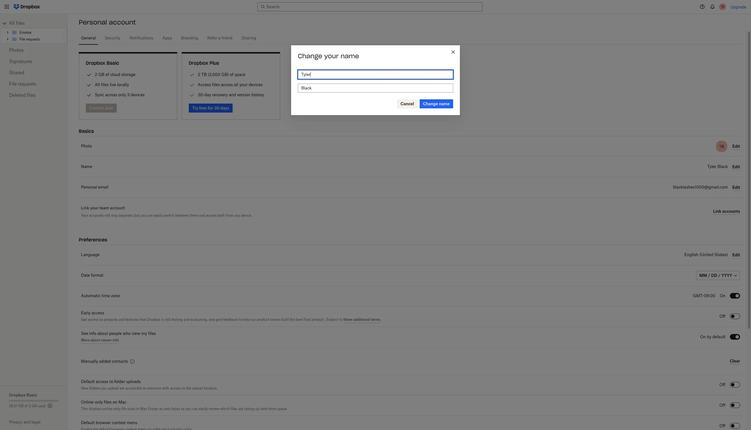 Task type: vqa. For each thing, say whether or not it's contained in the screenshot.
GB to the top
yes



Task type: locate. For each thing, give the bounding box(es) containing it.
get more space image
[[47, 403, 53, 409]]

product
[[257, 318, 269, 322]]

gb
[[98, 72, 105, 77], [32, 405, 37, 408]]

gb left cloud
[[98, 72, 105, 77]]

1 horizontal spatial all
[[95, 82, 100, 87]]

global header element
[[0, 0, 752, 14]]

online-only files on mac this displays online-only file sizes in mac finder as zero bytes so you can easily review which files are taking up hard drive space.
[[81, 401, 288, 411]]

team
[[100, 206, 109, 210]]

2 vertical spatial your
[[90, 206, 98, 210]]

signatures
[[9, 59, 32, 64]]

account
[[109, 18, 136, 26], [110, 206, 125, 210]]

my
[[142, 332, 147, 336]]

2 horizontal spatial of
[[230, 72, 234, 77]]

0 vertical spatial all
[[9, 21, 15, 26]]

2 vertical spatial only
[[114, 407, 121, 411]]

0 vertical spatial default
[[81, 380, 95, 384]]

easily left review
[[199, 407, 208, 411]]

2 upload from the left
[[192, 387, 203, 390]]

0 vertical spatial on
[[721, 294, 726, 298]]

0 horizontal spatial upload
[[108, 387, 119, 390]]

default down the this
[[81, 421, 95, 425]]

personal left email
[[81, 186, 97, 190]]

access for early access
[[92, 311, 104, 315]]

can right "so"
[[192, 407, 198, 411]]

0 horizontal spatial mac
[[119, 401, 127, 405]]

access for get access to products and features that dropbox is still testing and evaluating, and give feedback to help our product teams build the best final product. subject to
[[88, 318, 99, 322]]

can
[[147, 213, 153, 218], [192, 407, 198, 411]]

you right folders
[[101, 387, 107, 390]]

2 default from the top
[[81, 421, 95, 425]]

sharing tab
[[239, 32, 259, 45]]

recommended image left 'tb'
[[189, 72, 196, 78]]

2 right kb
[[29, 405, 31, 408]]

and right "testing"
[[184, 318, 190, 322]]

2 gb of cloud storage
[[95, 72, 136, 77]]

to left folder
[[110, 380, 113, 384]]

2 for dropbox basic
[[95, 72, 97, 77]]

1 horizontal spatial gb
[[98, 72, 105, 77]]

dropbox logo - go to the homepage image
[[11, 2, 42, 11]]

1 vertical spatial gb
[[32, 405, 37, 408]]

1 horizontal spatial name
[[439, 101, 450, 106]]

the up online-only files on mac this displays online-only file sizes in mac finder as zero bytes so you can easily review which files are taking up hard drive space.
[[186, 387, 191, 390]]

0 vertical spatial dropbox basic
[[86, 60, 119, 66]]

dropbox up 2 gb of cloud storage
[[86, 60, 105, 66]]

states)
[[715, 253, 729, 257]]

signatures link
[[9, 56, 59, 67]]

account up stay
[[110, 206, 125, 210]]

1 horizontal spatial easily
[[199, 407, 208, 411]]

branding tab
[[179, 32, 201, 45]]

history
[[252, 92, 264, 97]]

can right but
[[147, 213, 153, 218]]

files up online-
[[104, 401, 112, 405]]

0 horizontal spatial gb
[[32, 405, 37, 408]]

1 horizontal spatial dropbox basic
[[86, 60, 119, 66]]

and right the them
[[199, 213, 205, 218]]

files inside tree
[[16, 21, 25, 26]]

access right early
[[92, 311, 104, 315]]

0 horizontal spatial the
[[186, 387, 191, 390]]

change for change your name
[[298, 52, 323, 60]]

0 horizontal spatial you
[[101, 387, 107, 390]]

0 vertical spatial change
[[298, 52, 323, 60]]

files down dropbox logo - go to the homepage
[[16, 21, 25, 26]]

0 vertical spatial personal
[[79, 18, 107, 26]]

file
[[122, 407, 127, 411]]

1 vertical spatial are
[[238, 407, 244, 411]]

plus
[[210, 60, 219, 66]]

0 horizontal spatial basic
[[26, 393, 37, 398]]

to left products
[[100, 318, 103, 322]]

1 vertical spatial default
[[81, 421, 95, 425]]

0 horizontal spatial are
[[120, 387, 125, 390]]

files
[[16, 21, 25, 26], [101, 82, 109, 87], [212, 82, 220, 87], [27, 93, 36, 98], [148, 332, 156, 336], [104, 401, 112, 405], [231, 407, 238, 411]]

them
[[190, 213, 198, 218]]

1 off from the top
[[720, 315, 726, 319]]

(2,000
[[208, 72, 221, 77]]

your inside 'change your name' dialog
[[325, 52, 339, 60]]

are down folder
[[120, 387, 125, 390]]

upload down folder
[[108, 387, 119, 390]]

in
[[136, 407, 139, 411]]

easily
[[154, 213, 163, 218], [199, 407, 208, 411]]

by
[[708, 335, 712, 339]]

1 horizontal spatial are
[[238, 407, 244, 411]]

privacy and legal link
[[9, 420, 68, 425]]

across left all
[[221, 82, 233, 87]]

0 vertical spatial can
[[147, 213, 153, 218]]

0 vertical spatial easily
[[154, 213, 163, 218]]

black
[[718, 165, 729, 169]]

access down early access on the left of page
[[88, 318, 99, 322]]

change inside change name button
[[423, 101, 438, 106]]

file requests link
[[9, 79, 59, 90]]

recommended image for access
[[189, 82, 196, 88]]

testing
[[172, 318, 183, 322]]

upload
[[108, 387, 119, 390], [192, 387, 203, 390]]

your
[[81, 213, 88, 218]]

default access to folder uploads new folders you upload are accessible to everyone with access to the upload location.
[[81, 380, 218, 390]]

change for change name
[[423, 101, 438, 106]]

device.
[[241, 213, 252, 218]]

0 vertical spatial recommended image
[[189, 72, 196, 78]]

space
[[235, 72, 246, 77]]

mac up file
[[119, 401, 127, 405]]

file
[[9, 82, 17, 86]]

only left 3
[[118, 92, 126, 97]]

and left 'features'
[[119, 318, 125, 322]]

0 vertical spatial basic
[[107, 60, 119, 66]]

easily left switch
[[154, 213, 163, 218]]

your for link your team account
[[90, 206, 98, 210]]

automatic
[[81, 294, 101, 298]]

group
[[1, 28, 68, 44]]

1 default from the top
[[81, 380, 95, 384]]

1 horizontal spatial across
[[221, 82, 233, 87]]

access files across all your devices
[[198, 82, 263, 87]]

files left live
[[101, 82, 109, 87]]

the
[[290, 318, 295, 322], [186, 387, 191, 390]]

1 vertical spatial across
[[105, 92, 117, 97]]

all up sync
[[95, 82, 100, 87]]

accounts
[[89, 213, 104, 218]]

all files tree
[[1, 19, 68, 44]]

1 vertical spatial change
[[423, 101, 438, 106]]

default up new
[[81, 380, 95, 384]]

1 horizontal spatial upload
[[192, 387, 203, 390]]

2 left 'tb'
[[198, 72, 200, 77]]

change name
[[423, 101, 450, 106]]

up
[[256, 407, 260, 411]]

0 vertical spatial the
[[290, 318, 295, 322]]

all for all files
[[9, 21, 15, 26]]

2 horizontal spatial your
[[325, 52, 339, 60]]

1 vertical spatial recommended image
[[189, 82, 196, 88]]

2 up all files live locally
[[95, 72, 97, 77]]

1 horizontal spatial of
[[106, 72, 109, 77]]

1 horizontal spatial on
[[721, 294, 726, 298]]

default inside default access to folder uploads new folders you upload are accessible to everyone with access to the upload location.
[[81, 380, 95, 384]]

1 upload from the left
[[108, 387, 119, 390]]

as
[[159, 407, 163, 411]]

tab list
[[79, 31, 743, 45]]

sizes
[[127, 407, 135, 411]]

1 vertical spatial mac
[[140, 407, 147, 411]]

personal up general at the top
[[79, 18, 107, 26]]

dropbox up 'tb'
[[189, 60, 208, 66]]

0 vertical spatial devices
[[249, 82, 263, 87]]

08:00
[[705, 294, 716, 298]]

you right "so"
[[186, 407, 191, 411]]

1 vertical spatial dropbox basic
[[9, 393, 37, 398]]

dropbox basic up 2 gb of cloud storage
[[86, 60, 119, 66]]

everyone
[[147, 387, 161, 390]]

0 horizontal spatial across
[[105, 92, 117, 97]]

access up folders
[[96, 380, 108, 384]]

upload left location.
[[192, 387, 203, 390]]

refer
[[207, 36, 217, 40]]

only left file
[[114, 407, 121, 411]]

change name button
[[420, 99, 454, 108]]

1 vertical spatial on
[[701, 335, 707, 339]]

recommended image up recommended image
[[189, 82, 196, 88]]

1 vertical spatial devices
[[131, 92, 145, 97]]

name inside button
[[439, 101, 450, 106]]

1 horizontal spatial basic
[[107, 60, 119, 66]]

account up security
[[109, 18, 136, 26]]

all down dropbox logo - go to the homepage
[[9, 21, 15, 26]]

0 horizontal spatial your
[[90, 206, 98, 210]]

sharing
[[242, 36, 257, 40]]

0 horizontal spatial can
[[147, 213, 153, 218]]

default
[[81, 380, 95, 384], [81, 421, 95, 425]]

personal for personal email
[[81, 186, 97, 190]]

personal account
[[79, 18, 136, 26]]

shared link
[[9, 67, 59, 79]]

devices up history in the left of the page
[[249, 82, 263, 87]]

default
[[713, 335, 726, 339]]

both
[[218, 213, 225, 218]]

gb left used
[[32, 405, 37, 408]]

security tab
[[103, 32, 123, 45]]

1 vertical spatial your
[[240, 82, 248, 87]]

dropbox basic up kb
[[9, 393, 37, 398]]

locally
[[117, 82, 129, 87]]

view
[[132, 332, 140, 336]]

change your name
[[298, 52, 360, 60]]

0 horizontal spatial name
[[341, 52, 360, 60]]

get access to products and features that dropbox is still testing and evaluating, and give feedback to help our product teams build the best final product. subject to
[[81, 318, 344, 322]]

0 horizontal spatial change
[[298, 52, 323, 60]]

on right 08:00
[[721, 294, 726, 298]]

1 vertical spatial all
[[95, 82, 100, 87]]

mac right in
[[140, 407, 147, 411]]

you inside default access to folder uploads new folders you upload are accessible to everyone with access to the upload location.
[[101, 387, 107, 390]]

0 vertical spatial across
[[221, 82, 233, 87]]

info
[[89, 332, 96, 336]]

1 vertical spatial personal
[[81, 186, 97, 190]]

30-
[[198, 92, 205, 97]]

of left cloud
[[106, 72, 109, 77]]

1 vertical spatial easily
[[199, 407, 208, 411]]

1 horizontal spatial change
[[423, 101, 438, 106]]

.
[[381, 318, 382, 322]]

to right subject
[[340, 318, 343, 322]]

1 horizontal spatial can
[[192, 407, 198, 411]]

so
[[181, 407, 185, 411]]

are left 'taking'
[[238, 407, 244, 411]]

0 horizontal spatial of
[[25, 405, 28, 408]]

1 vertical spatial can
[[192, 407, 198, 411]]

2 horizontal spatial you
[[186, 407, 191, 411]]

access right with
[[170, 387, 181, 390]]

1 vertical spatial name
[[439, 101, 450, 106]]

1 horizontal spatial you
[[141, 213, 146, 218]]

0 horizontal spatial on
[[701, 335, 707, 339]]

30-day recovery and version history
[[198, 92, 264, 97]]

0 vertical spatial gb
[[98, 72, 105, 77]]

preferences
[[79, 237, 107, 243]]

1 horizontal spatial the
[[290, 318, 295, 322]]

4 off from the top
[[720, 424, 726, 428]]

28.57
[[9, 405, 18, 408]]

2 recommended image from the top
[[189, 82, 196, 88]]

refer a friend
[[207, 36, 233, 40]]

all files live locally
[[95, 82, 129, 87]]

the left best
[[290, 318, 295, 322]]

with
[[162, 387, 169, 390]]

that
[[140, 318, 146, 322]]

1 vertical spatial you
[[101, 387, 107, 390]]

on left by
[[701, 335, 707, 339]]

of right 'gb)'
[[230, 72, 234, 77]]

day
[[205, 92, 211, 97]]

recommended image
[[189, 72, 196, 78], [189, 82, 196, 88]]

1 horizontal spatial your
[[240, 82, 248, 87]]

can inside online-only files on mac this displays online-only file sizes in mac finder as zero bytes so you can easily review which files are taking up hard drive space.
[[192, 407, 198, 411]]

taking
[[244, 407, 255, 411]]

manually
[[81, 360, 98, 364]]

0 vertical spatial account
[[109, 18, 136, 26]]

you right but
[[141, 213, 146, 218]]

basic up 28.57 kb of 2 gb used
[[26, 393, 37, 398]]

0 vertical spatial your
[[325, 52, 339, 60]]

0 horizontal spatial all
[[9, 21, 15, 26]]

bytes
[[172, 407, 180, 411]]

is
[[161, 318, 164, 322]]

2 horizontal spatial 2
[[198, 72, 200, 77]]

all inside tree
[[9, 21, 15, 26]]

tab list containing general
[[79, 31, 743, 45]]

of right kb
[[25, 405, 28, 408]]

1 horizontal spatial 2
[[95, 72, 97, 77]]

recommended image
[[189, 92, 196, 99]]

1 vertical spatial the
[[186, 387, 191, 390]]

0 vertical spatial only
[[118, 92, 126, 97]]

give
[[216, 318, 222, 322]]

off for default browser context menu
[[720, 424, 726, 428]]

across down all files live locally
[[105, 92, 117, 97]]

devices right 3
[[131, 92, 145, 97]]

to
[[100, 318, 103, 322], [239, 318, 242, 322], [340, 318, 343, 322], [110, 380, 113, 384], [143, 387, 146, 390], [182, 387, 185, 390]]

basic up 2 gb of cloud storage
[[107, 60, 119, 66]]

only up displays
[[95, 401, 103, 405]]

3 off from the top
[[720, 404, 726, 408]]

2 vertical spatial you
[[186, 407, 191, 411]]

personal email
[[81, 186, 108, 190]]

still
[[165, 318, 171, 322]]

on for on by default
[[701, 335, 707, 339]]

1 recommended image from the top
[[189, 72, 196, 78]]

on
[[113, 401, 117, 405]]

2 off from the top
[[720, 383, 726, 387]]

cancel button
[[398, 99, 418, 108]]

dropbox plus
[[189, 60, 219, 66]]

basic
[[107, 60, 119, 66], [26, 393, 37, 398]]

0 vertical spatial are
[[120, 387, 125, 390]]

date format
[[81, 274, 103, 278]]



Task type: describe. For each thing, give the bounding box(es) containing it.
review
[[209, 407, 219, 411]]

to left help
[[239, 318, 242, 322]]

branding
[[181, 36, 198, 40]]

legal
[[31, 420, 40, 425]]

security
[[105, 36, 121, 40]]

1 vertical spatial basic
[[26, 393, 37, 398]]

deleted files link
[[9, 90, 59, 101]]

see
[[81, 332, 88, 336]]

will
[[105, 213, 110, 218]]

default for default access to folder uploads new folders you upload are accessible to everyone with access to the upload location.
[[81, 380, 95, 384]]

your for change your name
[[325, 52, 339, 60]]

any
[[235, 213, 240, 218]]

subject
[[326, 318, 339, 322]]

are inside default access to folder uploads new folders you upload are accessible to everyone with access to the upload location.
[[120, 387, 125, 390]]

best
[[296, 318, 303, 322]]

upgrade link
[[731, 4, 747, 9]]

files down file requests "link"
[[27, 93, 36, 98]]

general
[[81, 36, 96, 40]]

zone
[[111, 294, 120, 298]]

products
[[104, 318, 118, 322]]

dropbox left 'is'
[[147, 318, 161, 322]]

dropbox up 28.57
[[9, 393, 26, 398]]

and left give
[[209, 318, 215, 322]]

access for default access to folder uploads new folders you upload are accessible to everyone with access to the upload location.
[[96, 380, 108, 384]]

personal for personal account
[[79, 18, 107, 26]]

access
[[198, 82, 211, 87]]

access left both in the left of the page
[[206, 213, 217, 218]]

are inside online-only files on mac this displays online-only file sizes in mac finder as zero bytes so you can easily review which files are taking up hard drive space.
[[238, 407, 244, 411]]

recovery
[[212, 92, 228, 97]]

change your name dialog
[[291, 45, 460, 115]]

early
[[81, 311, 91, 315]]

First name text field
[[302, 71, 450, 78]]

photos
[[9, 48, 24, 53]]

default for default browser context menu
[[81, 421, 95, 425]]

our
[[251, 318, 256, 322]]

all for all files live locally
[[95, 82, 100, 87]]

to up online-only files on mac this displays online-only file sizes in mac finder as zero bytes so you can easily review which files are taking up hard drive space.
[[182, 387, 185, 390]]

files right which
[[231, 407, 238, 411]]

0 vertical spatial mac
[[119, 401, 127, 405]]

which
[[220, 407, 230, 411]]

requests
[[18, 82, 36, 86]]

about
[[98, 332, 108, 336]]

and left legal
[[23, 420, 30, 425]]

your accounts will stay separate, but you can easily switch between them and access both from any device.
[[81, 213, 252, 218]]

file requests
[[9, 82, 36, 86]]

0 vertical spatial name
[[341, 52, 360, 60]]

easily inside online-only files on mac this displays online-only file sizes in mac finder as zero bytes so you can easily review which files are taking up hard drive space.
[[199, 407, 208, 411]]

notifications tab
[[127, 32, 156, 45]]

of for 28.57 kb of 2 gb used
[[25, 405, 28, 408]]

refer a friend tab
[[205, 32, 235, 45]]

this
[[81, 407, 88, 411]]

(united
[[700, 253, 714, 257]]

0 horizontal spatial devices
[[131, 92, 145, 97]]

language
[[81, 253, 100, 257]]

cloud
[[110, 72, 121, 77]]

apps
[[162, 36, 172, 40]]

hard
[[261, 407, 268, 411]]

between
[[175, 213, 189, 218]]

apps tab
[[160, 32, 174, 45]]

of for 2 gb of cloud storage
[[106, 72, 109, 77]]

people
[[109, 332, 122, 336]]

gb)
[[222, 72, 229, 77]]

menu
[[127, 421, 138, 425]]

0 vertical spatial you
[[141, 213, 146, 218]]

build
[[281, 318, 289, 322]]

manually added contacts
[[81, 360, 128, 364]]

contacts
[[112, 360, 128, 364]]

1 horizontal spatial devices
[[249, 82, 263, 87]]

space.
[[278, 407, 288, 411]]

upgrade
[[731, 4, 747, 9]]

features
[[126, 318, 139, 322]]

teams
[[270, 318, 280, 322]]

name
[[81, 165, 92, 169]]

see info about people who view my files
[[81, 332, 156, 336]]

the inside default access to folder uploads new folders you upload are accessible to everyone with access to the upload location.
[[186, 387, 191, 390]]

recommended image for 2
[[189, 72, 196, 78]]

email
[[98, 186, 108, 190]]

off for online-only files on mac
[[720, 404, 726, 408]]

1 vertical spatial account
[[110, 206, 125, 210]]

1 vertical spatial only
[[95, 401, 103, 405]]

Last name text field
[[302, 85, 450, 91]]

2 for dropbox plus
[[198, 72, 200, 77]]

files down (2,000
[[212, 82, 220, 87]]

off for default access to folder uploads
[[720, 383, 726, 387]]

all files link
[[9, 19, 68, 28]]

get
[[81, 318, 87, 322]]

english
[[685, 253, 699, 257]]

on for on
[[721, 294, 726, 298]]

and down access files across all your devices
[[229, 92, 236, 97]]

zero
[[164, 407, 171, 411]]

final
[[304, 318, 311, 322]]

you inside online-only files on mac this displays online-only file sizes in mac finder as zero bytes so you can easily review which files are taking up hard drive space.
[[186, 407, 191, 411]]

sync across only 3 devices
[[95, 92, 145, 97]]

default browser context menu
[[81, 421, 138, 425]]

uploads
[[126, 380, 141, 384]]

0 horizontal spatial dropbox basic
[[9, 393, 37, 398]]

0 horizontal spatial 2
[[29, 405, 31, 408]]

0 horizontal spatial easily
[[154, 213, 163, 218]]

product.
[[312, 318, 325, 322]]

finder
[[148, 407, 158, 411]]

basics
[[79, 128, 94, 134]]

context
[[112, 421, 126, 425]]

1 horizontal spatial mac
[[140, 407, 147, 411]]

sync
[[95, 92, 104, 97]]

early access
[[81, 311, 104, 315]]

to left everyone
[[143, 387, 146, 390]]

folder
[[114, 380, 125, 384]]

general tab
[[79, 32, 98, 45]]

deleted files
[[9, 93, 36, 98]]

online-
[[103, 407, 114, 411]]

storage
[[122, 72, 136, 77]]

from
[[226, 213, 234, 218]]

2 tb (2,000 gb) of space
[[198, 72, 246, 77]]

who
[[123, 332, 131, 336]]

privacy and legal
[[9, 420, 40, 425]]

location.
[[204, 387, 218, 390]]

tyler black
[[708, 165, 729, 169]]

tyler
[[708, 165, 717, 169]]

notifications
[[130, 36, 153, 40]]

added
[[99, 360, 111, 364]]

off for early access
[[720, 315, 726, 319]]

accessible
[[126, 387, 142, 390]]

files right my
[[148, 332, 156, 336]]

shared
[[9, 71, 24, 75]]

new
[[81, 387, 88, 390]]



